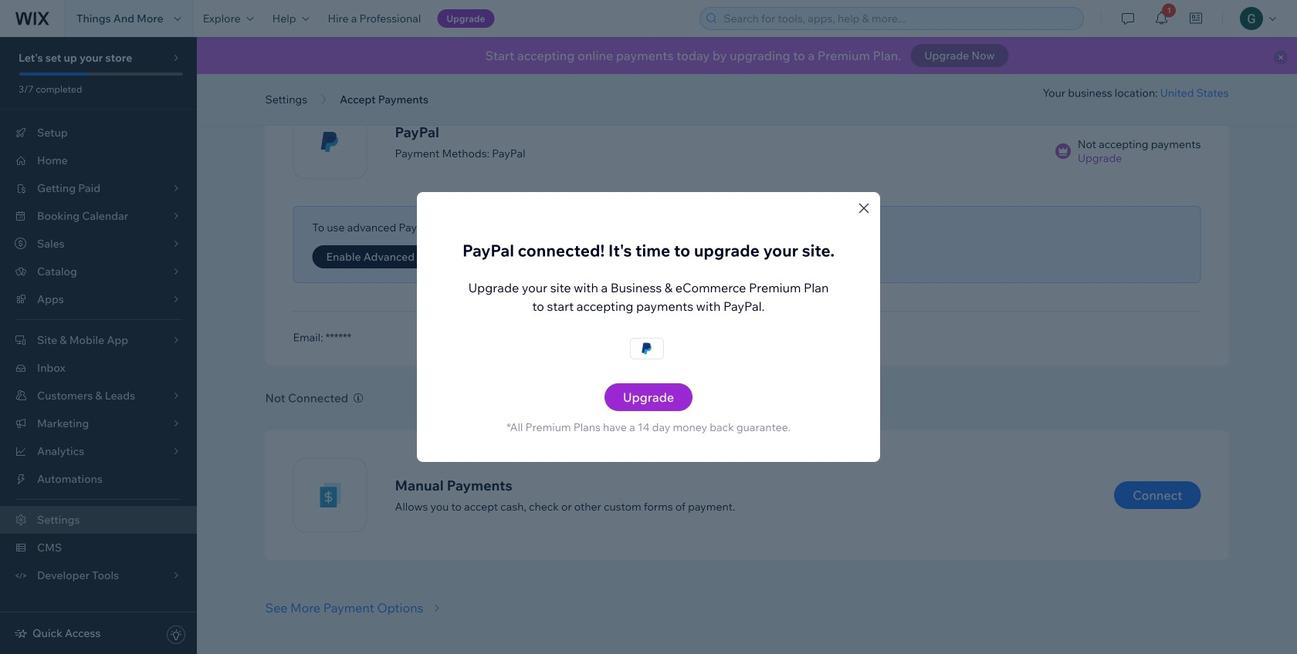 Task type: locate. For each thing, give the bounding box(es) containing it.
paypal image
[[631, 341, 663, 357]]

Search for tools, apps, help & more... field
[[719, 8, 1079, 29]]

alert
[[197, 37, 1297, 74]]



Task type: describe. For each thing, give the bounding box(es) containing it.
sidebar element
[[0, 37, 197, 655]]



Task type: vqa. For each thing, say whether or not it's contained in the screenshot.
price associated with All price quotes
no



